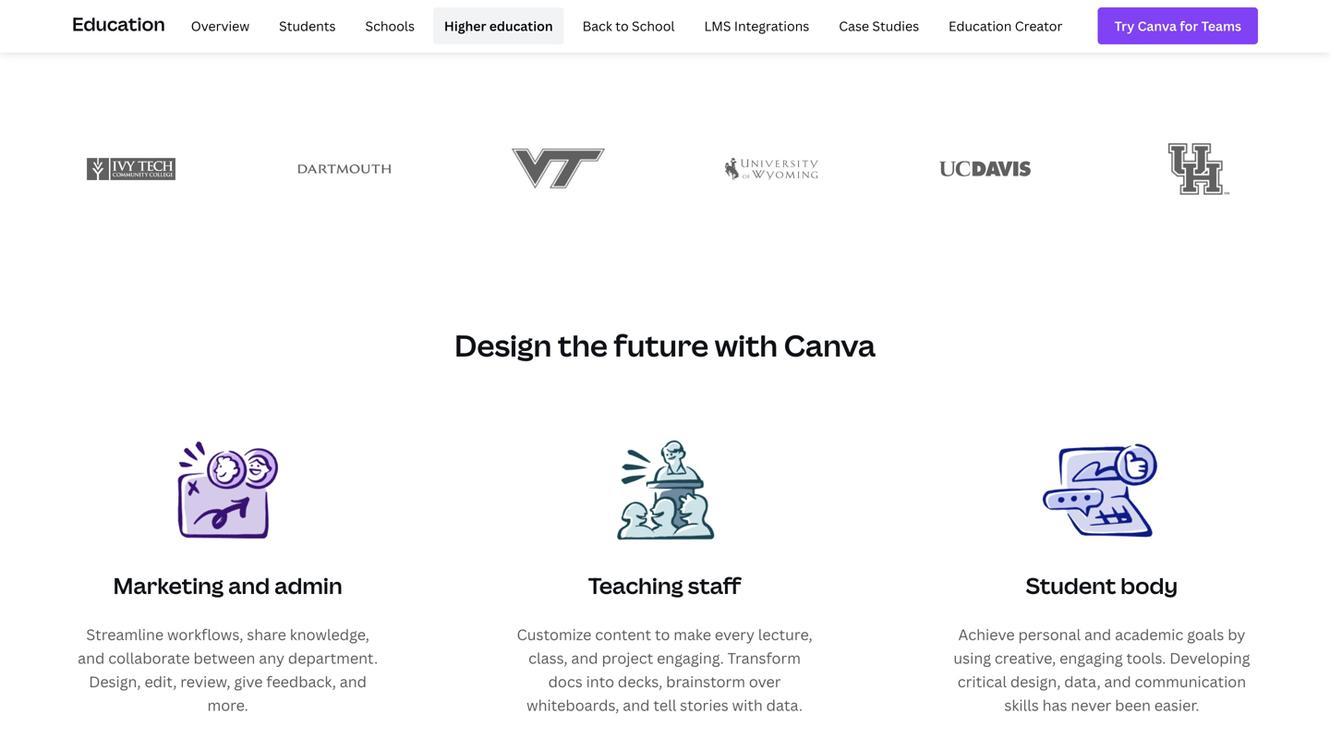 Task type: vqa. For each thing, say whether or not it's contained in the screenshot.
'(80)'
no



Task type: describe. For each thing, give the bounding box(es) containing it.
stories
[[680, 695, 729, 715]]

future
[[614, 325, 709, 365]]

education creator
[[949, 17, 1063, 34]]

content
[[595, 624, 651, 644]]

teaching staff
[[588, 571, 741, 601]]

goals
[[1187, 624, 1224, 644]]

decks,
[[618, 672, 663, 691]]

make
[[674, 624, 711, 644]]

education creator link
[[938, 7, 1074, 44]]

achieve
[[958, 624, 1015, 644]]

design,
[[89, 672, 141, 691]]

lms
[[704, 17, 731, 34]]

with inside customize content to make every lecture, class, and project engaging. transform docs into decks, brainstorm over whiteboards, and tell stories with data.
[[732, 695, 763, 715]]

and up design,
[[78, 648, 105, 668]]

engaging.
[[657, 648, 724, 668]]

staff
[[688, 571, 741, 601]]

data,
[[1064, 672, 1101, 691]]

academic
[[1115, 624, 1184, 644]]

any
[[259, 648, 285, 668]]

docs
[[548, 672, 583, 691]]

higher
[[444, 17, 486, 34]]

every
[[715, 624, 755, 644]]

collaborate
[[108, 648, 190, 668]]

design,
[[1010, 672, 1061, 691]]

education for education creator
[[949, 17, 1012, 34]]

university of houston image
[[1169, 130, 1230, 208]]

creator
[[1015, 17, 1063, 34]]

body
[[1121, 571, 1178, 601]]

to inside 'link'
[[616, 17, 629, 34]]

has
[[1043, 695, 1067, 715]]

and down department.
[[340, 672, 367, 691]]

back to school link
[[571, 7, 686, 44]]

education
[[489, 17, 553, 34]]

schools
[[365, 17, 415, 34]]

brainstorm
[[666, 672, 746, 691]]

achieve personal and academic goals by using creative, engaging tools. developing critical design, data, and communication skills has never been easier.
[[954, 624, 1250, 715]]

whiteboards,
[[527, 695, 619, 715]]

virginia tech image
[[512, 127, 605, 211]]

students icon image
[[1043, 431, 1161, 549]]

uc davis image
[[939, 152, 1032, 186]]

give
[[234, 672, 263, 691]]

higher education link
[[433, 7, 564, 44]]

into
[[586, 672, 614, 691]]

student body
[[1026, 571, 1178, 601]]

design
[[455, 325, 552, 365]]

studies
[[872, 17, 919, 34]]

schools link
[[354, 7, 426, 44]]

school
[[632, 17, 675, 34]]

overview link
[[180, 7, 261, 44]]

marketing admin logo image
[[169, 431, 287, 549]]

teaching staff logo image
[[606, 431, 724, 549]]

to inside customize content to make every lecture, class, and project engaging. transform docs into decks, brainstorm over whiteboards, and tell stories with data.
[[655, 624, 670, 644]]

students
[[279, 17, 336, 34]]

0 vertical spatial with
[[715, 325, 778, 365]]

lms integrations link
[[693, 7, 821, 44]]

more.
[[207, 695, 248, 715]]

project
[[602, 648, 653, 668]]

and up share
[[228, 571, 270, 601]]

tell
[[653, 695, 677, 715]]

critical
[[958, 672, 1007, 691]]

easier.
[[1155, 695, 1200, 715]]

creative,
[[995, 648, 1056, 668]]

back to school
[[583, 17, 675, 34]]

and up been
[[1104, 672, 1131, 691]]

overview
[[191, 17, 250, 34]]

review,
[[180, 672, 231, 691]]



Task type: locate. For each thing, give the bounding box(es) containing it.
integrations
[[734, 17, 810, 34]]

engaging
[[1060, 648, 1123, 668]]

using
[[954, 648, 991, 668]]

streamline
[[86, 624, 164, 644]]

the
[[558, 325, 608, 365]]

to
[[616, 17, 629, 34], [655, 624, 670, 644]]

feedback,
[[266, 672, 336, 691]]

never
[[1071, 695, 1112, 715]]

1 vertical spatial to
[[655, 624, 670, 644]]

share
[[247, 624, 286, 644]]

student
[[1026, 571, 1116, 601]]

and down the decks,
[[623, 695, 650, 715]]

communication
[[1135, 672, 1246, 691]]

transform
[[728, 648, 801, 668]]

teaching
[[588, 571, 683, 601]]

case studies
[[839, 17, 919, 34]]

higher education
[[444, 17, 553, 34]]

and up the into
[[571, 648, 598, 668]]

knowledge,
[[290, 624, 369, 644]]

education for education
[[72, 11, 165, 36]]

customize
[[517, 624, 592, 644]]

design the future with canva
[[455, 325, 876, 365]]

and up engaging
[[1085, 624, 1112, 644]]

case studies link
[[828, 7, 930, 44]]

marketing and admin
[[113, 571, 342, 601]]

1 vertical spatial with
[[732, 695, 763, 715]]

been
[[1115, 695, 1151, 715]]

0 horizontal spatial to
[[616, 17, 629, 34]]

data.
[[766, 695, 803, 715]]

with
[[715, 325, 778, 365], [732, 695, 763, 715]]

education element
[[72, 0, 1258, 52]]

department.
[[288, 648, 378, 668]]

to left make
[[655, 624, 670, 644]]

with left canva
[[715, 325, 778, 365]]

workflows,
[[167, 624, 243, 644]]

over
[[749, 672, 781, 691]]

and
[[228, 571, 270, 601], [1085, 624, 1112, 644], [78, 648, 105, 668], [571, 648, 598, 668], [340, 672, 367, 691], [1104, 672, 1131, 691], [623, 695, 650, 715]]

personal
[[1018, 624, 1081, 644]]

case
[[839, 17, 869, 34]]

dartmouth image
[[298, 154, 391, 184]]

1 horizontal spatial education
[[949, 17, 1012, 34]]

tools.
[[1127, 648, 1166, 668]]

skills
[[1005, 695, 1039, 715]]

ivy tech image
[[85, 150, 178, 189]]

customize content to make every lecture, class, and project engaging. transform docs into decks, brainstorm over whiteboards, and tell stories with data.
[[517, 624, 813, 715]]

developing
[[1170, 648, 1250, 668]]

menu bar
[[172, 7, 1074, 44]]

back
[[583, 17, 612, 34]]

by
[[1228, 624, 1246, 644]]

menu bar containing overview
[[172, 7, 1074, 44]]

admin
[[274, 571, 342, 601]]

0 horizontal spatial education
[[72, 11, 165, 36]]

education inside menu bar
[[949, 17, 1012, 34]]

menu bar inside education element
[[172, 7, 1074, 44]]

streamline workflows, share knowledge, and collaborate between any department. design, edit, review, give feedback, and more.
[[78, 624, 378, 715]]

students link
[[268, 7, 347, 44]]

edit,
[[145, 672, 177, 691]]

university of wyoming image
[[725, 150, 819, 188]]

with down over
[[732, 695, 763, 715]]

to right back
[[616, 17, 629, 34]]

lms integrations
[[704, 17, 810, 34]]

marketing
[[113, 571, 224, 601]]

1 horizontal spatial to
[[655, 624, 670, 644]]

canva
[[784, 325, 876, 365]]

lecture,
[[758, 624, 813, 644]]

education
[[72, 11, 165, 36], [949, 17, 1012, 34]]

between
[[194, 648, 255, 668]]

0 vertical spatial to
[[616, 17, 629, 34]]

class,
[[529, 648, 568, 668]]



